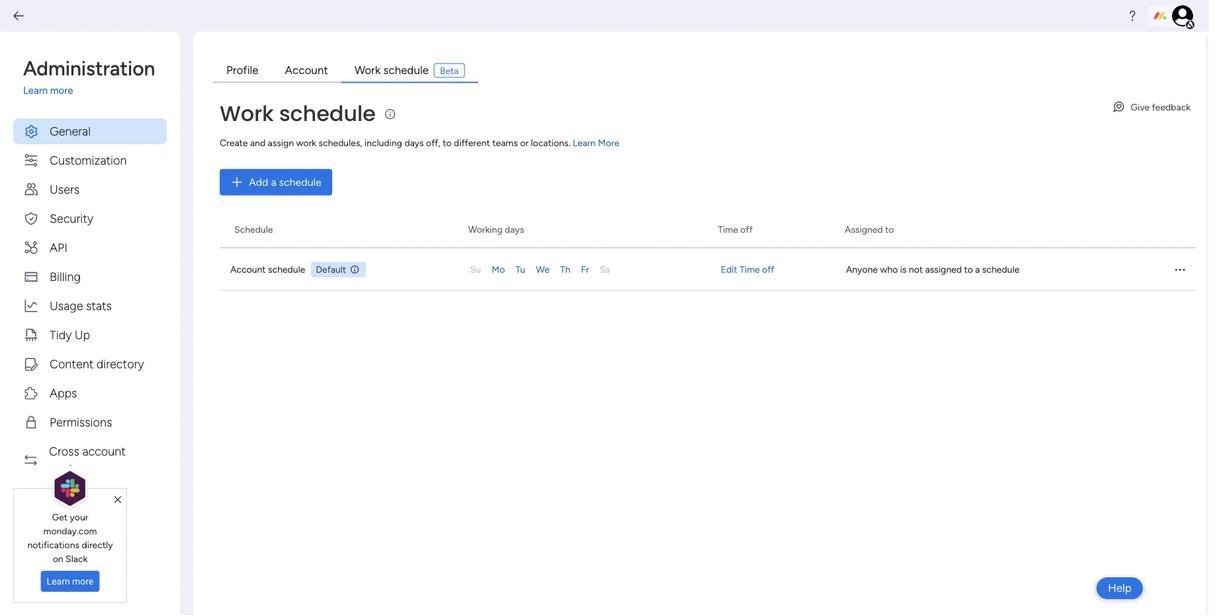 Task type: describe. For each thing, give the bounding box(es) containing it.
tu
[[516, 264, 526, 275]]

api
[[50, 240, 67, 255]]

1 horizontal spatial a
[[976, 264, 980, 275]]

profile link
[[213, 58, 272, 83]]

more inside the administration learn more
[[50, 85, 73, 97]]

general
[[50, 124, 91, 138]]

grid containing schedule
[[217, 212, 1196, 606]]

learn more
[[47, 576, 94, 587]]

1 horizontal spatial to
[[886, 224, 894, 235]]

get
[[52, 512, 68, 523]]

not
[[909, 264, 923, 275]]

cross account copier
[[49, 444, 126, 476]]

different
[[454, 137, 490, 149]]

more inside button
[[72, 576, 94, 587]]

0 vertical spatial off
[[741, 224, 753, 235]]

cross account copier button
[[13, 439, 167, 482]]

schedule left beta
[[384, 63, 429, 77]]

row containing schedule
[[217, 212, 1196, 249]]

help
[[1108, 582, 1132, 596]]

get your monday.com notifications directly on slack
[[27, 512, 113, 565]]

on
[[53, 553, 63, 565]]

feedback
[[1152, 101, 1191, 113]]

assign
[[268, 137, 294, 149]]

usage stats button
[[13, 293, 167, 319]]

schedule
[[234, 224, 273, 235]]

teams
[[493, 137, 518, 149]]

customization
[[50, 153, 127, 167]]

content directory
[[50, 357, 144, 371]]

su
[[470, 264, 481, 275]]

directly
[[82, 539, 113, 551]]

learn more link
[[23, 83, 167, 98]]

more
[[598, 137, 620, 149]]

time inside button
[[740, 264, 760, 275]]

customization button
[[13, 147, 167, 173]]

account link
[[272, 58, 341, 83]]

0 vertical spatial to
[[443, 137, 452, 149]]

0 horizontal spatial time
[[718, 224, 738, 235]]

including
[[365, 137, 402, 149]]

we
[[536, 264, 550, 275]]

1 vertical spatial learn
[[573, 137, 596, 149]]

account schedule
[[230, 264, 305, 275]]

permissions button
[[13, 409, 167, 435]]

learn more link
[[573, 137, 620, 149]]

off inside button
[[762, 264, 775, 275]]

security button
[[13, 206, 167, 231]]

working days
[[468, 224, 524, 235]]

tidy
[[50, 328, 72, 342]]

give feedback button
[[1107, 96, 1196, 118]]

is
[[901, 264, 907, 275]]

2 vertical spatial to
[[965, 264, 973, 275]]

a inside the add a schedule button
[[271, 176, 276, 189]]

create and assign work schedules, including days off, to different teams or locations. learn more
[[220, 137, 620, 149]]

usage
[[50, 299, 83, 313]]

th
[[560, 264, 571, 275]]

api button
[[13, 235, 167, 261]]

default
[[316, 264, 346, 275]]

stats
[[86, 299, 112, 313]]

edit
[[721, 264, 738, 275]]

tidy up button
[[13, 322, 167, 348]]

assigned to
[[845, 224, 894, 235]]

dapulse x slim image
[[114, 494, 121, 506]]

security
[[50, 211, 93, 225]]

give feedback
[[1131, 101, 1191, 113]]

working
[[468, 224, 503, 235]]

permissions
[[50, 415, 112, 429]]

learn more button
[[41, 571, 100, 593]]

monday.com
[[43, 526, 97, 537]]

schedule left default
[[268, 264, 305, 275]]

row containing account schedule
[[220, 249, 1196, 291]]

assigned
[[926, 264, 962, 275]]

learn inside button
[[47, 576, 70, 587]]

give
[[1131, 101, 1150, 113]]

content directory button
[[13, 351, 167, 377]]

0 horizontal spatial work
[[220, 99, 274, 128]]

time off
[[718, 224, 753, 235]]

and
[[250, 137, 266, 149]]



Task type: locate. For each thing, give the bounding box(es) containing it.
0 horizontal spatial days
[[405, 137, 424, 149]]

days left off,
[[405, 137, 424, 149]]

more down slack at bottom left
[[72, 576, 94, 587]]

account for account
[[285, 63, 328, 77]]

more
[[50, 85, 73, 97], [72, 576, 94, 587]]

who
[[880, 264, 898, 275]]

assigned
[[845, 224, 883, 235]]

0 horizontal spatial off
[[741, 224, 753, 235]]

1 horizontal spatial work
[[355, 63, 381, 77]]

work schedule up work
[[220, 99, 376, 128]]

administration
[[23, 56, 155, 80]]

learn down on
[[47, 576, 70, 587]]

content
[[50, 357, 94, 371]]

mo
[[492, 264, 505, 275]]

schedules,
[[319, 137, 362, 149]]

row group
[[220, 249, 1196, 291]]

to right assigned on the top
[[965, 264, 973, 275]]

2 horizontal spatial to
[[965, 264, 973, 275]]

days inside row
[[505, 224, 524, 235]]

account
[[285, 63, 328, 77], [230, 264, 266, 275]]

off right edit
[[762, 264, 775, 275]]

1 vertical spatial a
[[976, 264, 980, 275]]

1 vertical spatial off
[[762, 264, 775, 275]]

directory
[[97, 357, 144, 371]]

0 horizontal spatial to
[[443, 137, 452, 149]]

0 vertical spatial time
[[718, 224, 738, 235]]

add
[[249, 176, 268, 189]]

copier
[[49, 462, 82, 476]]

work schedule left beta
[[355, 63, 429, 77]]

1 vertical spatial work schedule
[[220, 99, 376, 128]]

0 vertical spatial days
[[405, 137, 424, 149]]

0 vertical spatial account
[[285, 63, 328, 77]]

schedule down work
[[279, 176, 322, 189]]

fr
[[581, 264, 589, 275]]

your
[[70, 512, 88, 523]]

apps button
[[13, 380, 167, 406]]

1 vertical spatial days
[[505, 224, 524, 235]]

0 horizontal spatial account
[[230, 264, 266, 275]]

0 vertical spatial work schedule
[[355, 63, 429, 77]]

row down time off at the top of page
[[220, 249, 1196, 291]]

notifications
[[27, 539, 79, 551]]

1 horizontal spatial account
[[285, 63, 328, 77]]

users button
[[13, 176, 167, 202]]

create
[[220, 137, 248, 149]]

account
[[82, 444, 126, 458]]

schedule
[[384, 63, 429, 77], [279, 99, 376, 128], [279, 176, 322, 189], [268, 264, 305, 275], [983, 264, 1020, 275]]

grid
[[217, 212, 1196, 606]]

slack
[[66, 553, 88, 565]]

schedule right assigned on the top
[[983, 264, 1020, 275]]

2 vertical spatial learn
[[47, 576, 70, 587]]

or
[[520, 137, 529, 149]]

add a schedule
[[249, 176, 322, 189]]

usage stats
[[50, 299, 112, 313]]

row group containing account schedule
[[220, 249, 1196, 291]]

anyone
[[846, 264, 878, 275]]

learn
[[23, 85, 48, 97], [573, 137, 596, 149], [47, 576, 70, 587]]

to right assigned
[[886, 224, 894, 235]]

tidy up
[[50, 328, 90, 342]]

more down administration
[[50, 85, 73, 97]]

account right profile
[[285, 63, 328, 77]]

help image
[[1126, 9, 1139, 23]]

users
[[50, 182, 80, 196]]

1 horizontal spatial time
[[740, 264, 760, 275]]

anyone who is not assigned to a schedule
[[846, 264, 1020, 275]]

0 vertical spatial a
[[271, 176, 276, 189]]

help button
[[1097, 578, 1143, 600]]

account for account schedule
[[230, 264, 266, 275]]

administration learn more
[[23, 56, 155, 97]]

off
[[741, 224, 753, 235], [762, 264, 775, 275]]

1 horizontal spatial days
[[505, 224, 524, 235]]

0 vertical spatial more
[[50, 85, 73, 97]]

row
[[217, 212, 1196, 249], [220, 249, 1196, 291]]

1 vertical spatial more
[[72, 576, 94, 587]]

default element
[[311, 262, 366, 278]]

cross
[[49, 444, 79, 458]]

back to workspace image
[[12, 9, 25, 23]]

edit time off button
[[721, 263, 846, 277]]

edit time off
[[721, 264, 775, 275]]

account down schedule
[[230, 264, 266, 275]]

account inside row
[[230, 264, 266, 275]]

add a schedule button
[[220, 169, 332, 196]]

profile
[[226, 63, 259, 77]]

menu image
[[1174, 263, 1187, 276]]

1 horizontal spatial off
[[762, 264, 775, 275]]

0 horizontal spatial a
[[271, 176, 276, 189]]

off,
[[426, 137, 441, 149]]

schedule up schedules,
[[279, 99, 376, 128]]

beta
[[440, 65, 459, 76]]

learn inside the administration learn more
[[23, 85, 48, 97]]

1 vertical spatial to
[[886, 224, 894, 235]]

a right add
[[271, 176, 276, 189]]

work
[[296, 137, 316, 149]]

to right off,
[[443, 137, 452, 149]]

row up edit
[[217, 212, 1196, 249]]

billing
[[50, 269, 81, 284]]

off up edit time off
[[741, 224, 753, 235]]

billing button
[[13, 264, 167, 290]]

0 vertical spatial work
[[355, 63, 381, 77]]

to
[[443, 137, 452, 149], [886, 224, 894, 235], [965, 264, 973, 275]]

1 vertical spatial time
[[740, 264, 760, 275]]

1 vertical spatial work
[[220, 99, 274, 128]]

locations.
[[531, 137, 571, 149]]

1 vertical spatial account
[[230, 264, 266, 275]]

learn down administration
[[23, 85, 48, 97]]

work right account link
[[355, 63, 381, 77]]

a
[[271, 176, 276, 189], [976, 264, 980, 275]]

0 vertical spatial learn
[[23, 85, 48, 97]]

a right assigned on the top
[[976, 264, 980, 275]]

sa
[[600, 264, 610, 275]]

up
[[75, 328, 90, 342]]

schedule inside button
[[279, 176, 322, 189]]

general button
[[13, 118, 167, 144]]

time right edit
[[740, 264, 760, 275]]

learn left 'more'
[[573, 137, 596, 149]]

apps
[[50, 386, 77, 400]]

gary orlando image
[[1173, 5, 1194, 26]]

days
[[405, 137, 424, 149], [505, 224, 524, 235]]

days right the working
[[505, 224, 524, 235]]

work
[[355, 63, 381, 77], [220, 99, 274, 128]]

time up edit
[[718, 224, 738, 235]]

work up and
[[220, 99, 274, 128]]



Task type: vqa. For each thing, say whether or not it's contained in the screenshot.
Gary
no



